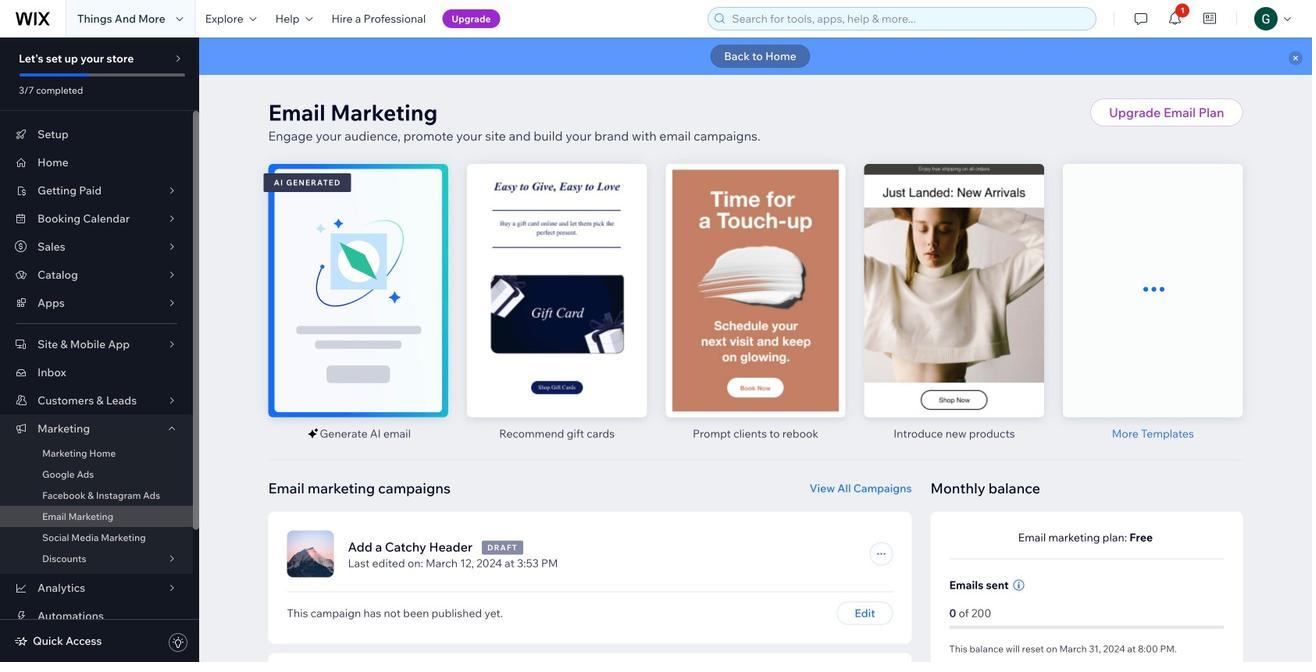 Task type: vqa. For each thing, say whether or not it's contained in the screenshot.
contacts
no



Task type: describe. For each thing, give the bounding box(es) containing it.
Search for tools, apps, help & more... field
[[727, 8, 1091, 30]]

sidebar element
[[0, 37, 199, 662]]



Task type: locate. For each thing, give the bounding box(es) containing it.
alert
[[199, 37, 1312, 75]]



